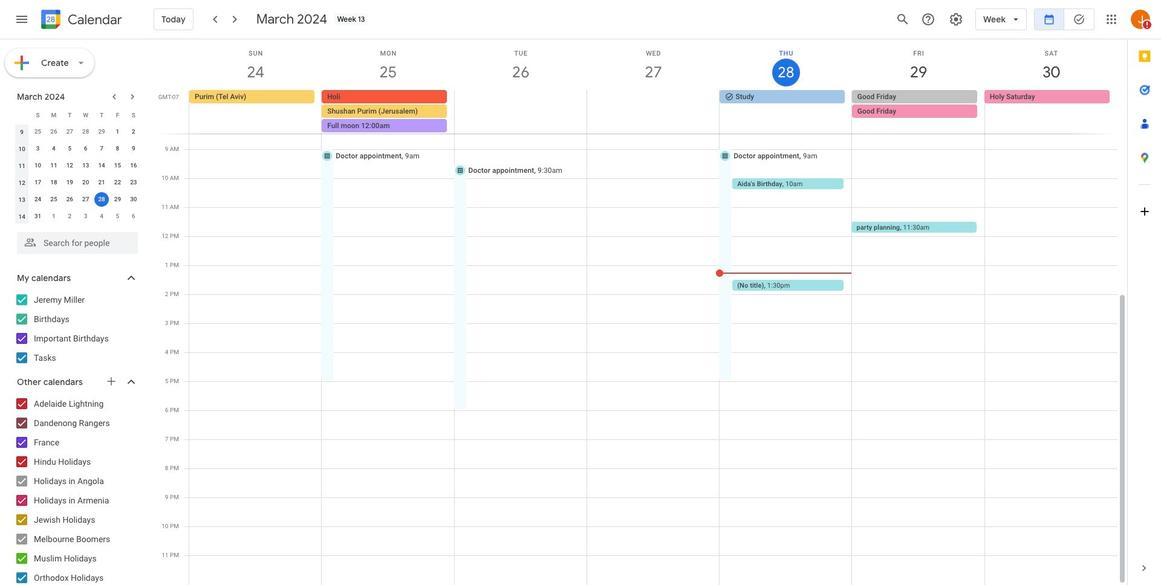 Task type: locate. For each thing, give the bounding box(es) containing it.
other calendars list
[[2, 395, 150, 586]]

11 element
[[47, 159, 61, 173]]

tab list
[[1129, 39, 1162, 552]]

13 element
[[78, 159, 93, 173]]

Search for people text field
[[24, 232, 131, 254]]

8 element
[[110, 142, 125, 156]]

row group inside march 2024 grid
[[14, 123, 142, 225]]

row group
[[14, 123, 142, 225]]

3 element
[[31, 142, 45, 156]]

cell
[[322, 90, 455, 134], [455, 90, 587, 134], [587, 90, 720, 134], [853, 90, 985, 134], [94, 191, 110, 208]]

april 1 element
[[47, 209, 61, 224]]

main drawer image
[[15, 12, 29, 27]]

31 element
[[31, 209, 45, 224]]

6 element
[[78, 142, 93, 156]]

5 element
[[63, 142, 77, 156]]

14 element
[[94, 159, 109, 173]]

30 element
[[126, 192, 141, 207]]

my calendars list
[[2, 290, 150, 368]]

22 element
[[110, 175, 125, 190]]

19 element
[[63, 175, 77, 190]]

10 element
[[31, 159, 45, 173]]

26 element
[[63, 192, 77, 207]]

28, today element
[[94, 192, 109, 207]]

column header
[[14, 107, 30, 123]]

heading
[[65, 12, 122, 27]]

23 element
[[126, 175, 141, 190]]

column header inside march 2024 grid
[[14, 107, 30, 123]]

25 element
[[47, 192, 61, 207]]

february 28 element
[[78, 125, 93, 139]]

cell inside march 2024 grid
[[94, 191, 110, 208]]

march 2024 grid
[[11, 107, 142, 225]]

april 5 element
[[110, 209, 125, 224]]

row
[[184, 90, 1128, 134], [14, 107, 142, 123], [14, 123, 142, 140], [14, 140, 142, 157], [14, 157, 142, 174], [14, 174, 142, 191], [14, 191, 142, 208], [14, 208, 142, 225]]

add other calendars image
[[105, 376, 117, 388]]

1 element
[[110, 125, 125, 139]]

february 26 element
[[47, 125, 61, 139]]

12 element
[[63, 159, 77, 173]]

21 element
[[94, 175, 109, 190]]

20 element
[[78, 175, 93, 190]]

15 element
[[110, 159, 125, 173]]

16 element
[[126, 159, 141, 173]]

None search field
[[0, 228, 150, 254]]

17 element
[[31, 175, 45, 190]]

grid
[[155, 39, 1128, 586]]



Task type: vqa. For each thing, say whether or not it's contained in the screenshot.
2 ELEMENT
yes



Task type: describe. For each thing, give the bounding box(es) containing it.
calendar element
[[39, 7, 122, 34]]

february 25 element
[[31, 125, 45, 139]]

february 27 element
[[63, 125, 77, 139]]

april 4 element
[[94, 209, 109, 224]]

heading inside calendar element
[[65, 12, 122, 27]]

27 element
[[78, 192, 93, 207]]

2 element
[[126, 125, 141, 139]]

april 6 element
[[126, 209, 141, 224]]

4 element
[[47, 142, 61, 156]]

18 element
[[47, 175, 61, 190]]

29 element
[[110, 192, 125, 207]]

april 2 element
[[63, 209, 77, 224]]

settings menu image
[[950, 12, 964, 27]]

24 element
[[31, 192, 45, 207]]

april 3 element
[[78, 209, 93, 224]]

7 element
[[94, 142, 109, 156]]

february 29 element
[[94, 125, 109, 139]]

9 element
[[126, 142, 141, 156]]



